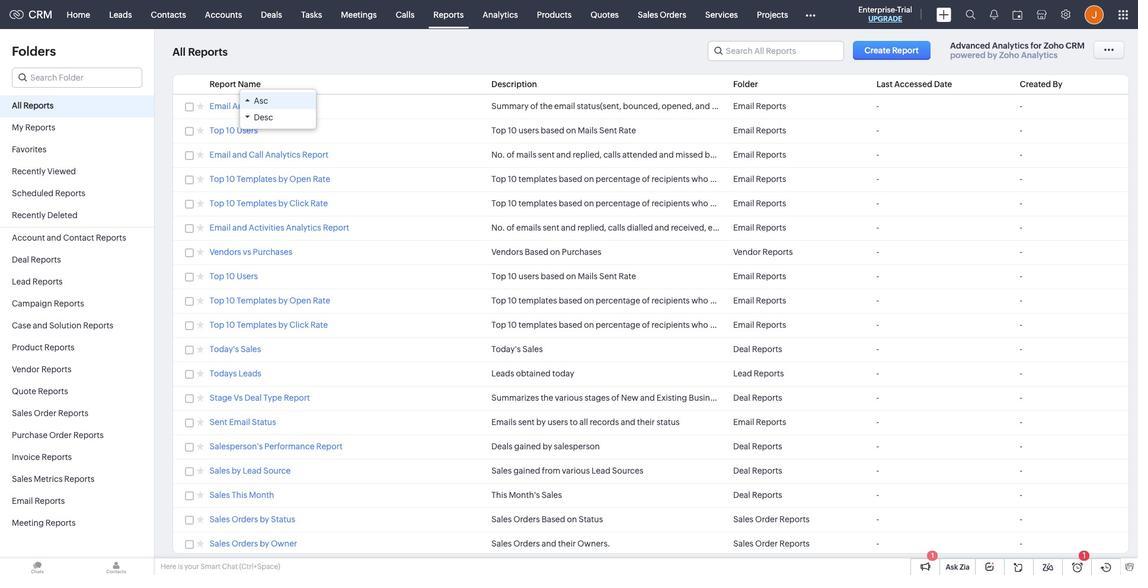 Task type: describe. For each thing, give the bounding box(es) containing it.
all reports link
[[0, 95, 154, 117]]

no. of mails sent and replied, calls attended and missed by sales representatives
[[492, 150, 796, 159]]

existing
[[657, 393, 687, 403]]

scheduled reports
[[12, 189, 85, 198]]

and right records
[[621, 417, 636, 427]]

report inside create report "button"
[[892, 46, 919, 55]]

crm inside 'advanced analytics for zoho crm powered by zoho analytics'
[[1066, 41, 1085, 50]]

enterprise-
[[858, 5, 897, 14]]

summary
[[492, 101, 529, 111]]

1 click from the top
[[289, 199, 309, 208]]

home
[[67, 10, 90, 19]]

open for 2nd top 10 templates by open rate link from the bottom of the page
[[289, 174, 311, 184]]

summarizes
[[492, 393, 539, 403]]

and down sales orders based on status
[[542, 539, 556, 548]]

and left call
[[232, 150, 247, 159]]

and right "mails" on the top left
[[556, 150, 571, 159]]

0 horizontal spatial zoho
[[999, 50, 1019, 60]]

type
[[263, 393, 282, 403]]

create report
[[865, 46, 919, 55]]

sent email status
[[210, 417, 276, 427]]

report inside stage vs deal type report link
[[284, 393, 310, 403]]

from
[[542, 466, 560, 475]]

top 10 templates by open rate for 2nd top 10 templates by open rate link from the bottom of the page
[[210, 174, 330, 184]]

sent for mails
[[538, 150, 555, 159]]

sales order reports for sales orders and their owners.
[[733, 539, 810, 548]]

sales orders based on status
[[492, 515, 603, 524]]

deals gained by salesperson
[[492, 442, 600, 451]]

upgrade
[[868, 15, 902, 23]]

here is your smart chat (ctrl+space)
[[161, 563, 280, 571]]

recently for recently deleted
[[12, 210, 46, 220]]

account and contact reports link
[[0, 228, 154, 250]]

2 percentage from the top
[[596, 199, 640, 208]]

(ctrl+space)
[[239, 563, 280, 571]]

1 horizontal spatial sales
[[883, 223, 902, 232]]

vendors for vendors based on purchases
[[492, 247, 523, 257]]

deals for deals gained by salesperson
[[492, 442, 513, 451]]

1 horizontal spatial their
[[637, 417, 655, 427]]

quote reports link
[[0, 381, 154, 403]]

email and call analytics report
[[210, 150, 329, 159]]

0 vertical spatial various
[[555, 393, 583, 403]]

asc
[[254, 96, 268, 106]]

have for 2nd top 10 templates by open rate link from the bottom of the page
[[710, 174, 728, 184]]

and right dialled
[[655, 223, 669, 232]]

leads inside the todays leads link
[[239, 369, 261, 378]]

sales by lead source link
[[210, 466, 291, 477]]

desc
[[254, 113, 273, 122]]

summarizes the various stages of new and existing business
[[492, 393, 723, 403]]

recipients for 2nd top 10 templates by open rate link from the bottom of the page
[[652, 174, 690, 184]]

leads obtained today
[[492, 369, 574, 378]]

source
[[263, 466, 291, 475]]

no. for no. of emails sent and replied, calls dialled and received, events, checkins, and tasks listed by date and sales representatives
[[492, 223, 505, 232]]

have for 2nd top 10 templates by open rate link from the top of the page
[[710, 296, 728, 305]]

1 horizontal spatial lead reports
[[733, 369, 784, 378]]

sales orders by owner
[[210, 539, 297, 548]]

percentage for 2nd top 10 templates by open rate link from the top of the page
[[596, 296, 640, 305]]

product reports link
[[0, 337, 154, 359]]

sales orders by status link
[[210, 515, 295, 526]]

0 vertical spatial based
[[525, 247, 549, 257]]

campaign reports
[[12, 299, 84, 308]]

2 this from the left
[[492, 490, 507, 500]]

top 10 templates based on percentage of recipients who have opened the email for 2nd top 10 templates by open rate link from the bottom of the page
[[492, 174, 797, 184]]

name
[[238, 79, 261, 89]]

today
[[552, 369, 574, 378]]

have for first the top 10 templates by click rate link
[[710, 199, 728, 208]]

email and activities analytics report link
[[210, 223, 349, 234]]

and left clicked)
[[695, 101, 710, 111]]

description
[[492, 79, 537, 89]]

contact
[[63, 233, 94, 242]]

deal for this month's sales
[[733, 490, 750, 500]]

analytics up created by
[[1021, 50, 1058, 60]]

last accessed date
[[877, 79, 952, 89]]

sales inside "link"
[[638, 10, 658, 19]]

last
[[877, 79, 893, 89]]

orders for sales orders
[[660, 10, 686, 19]]

2 vertical spatial users
[[548, 417, 568, 427]]

calls
[[396, 10, 415, 19]]

contacts image
[[79, 558, 154, 575]]

users for 2nd 'top 10 users' link from the top of the page
[[519, 272, 539, 281]]

sales by lead source
[[210, 466, 291, 475]]

analytics left for
[[992, 41, 1029, 50]]

date
[[847, 223, 865, 232]]

quote reports
[[12, 387, 68, 396]]

1 vertical spatial representatives
[[904, 223, 963, 232]]

2 who from the top
[[692, 199, 708, 208]]

1 vertical spatial all reports
[[12, 101, 54, 110]]

users for 2nd 'top 10 users' link from the bottom of the page
[[519, 126, 539, 135]]

home link
[[57, 0, 100, 29]]

obtained
[[516, 369, 551, 378]]

recently deleted
[[12, 210, 78, 220]]

vendors based on purchases
[[492, 247, 601, 257]]

meetings
[[341, 10, 377, 19]]

sent for emails
[[543, 223, 559, 232]]

date
[[934, 79, 952, 89]]

0 horizontal spatial lead reports
[[12, 277, 63, 286]]

2 click from the top
[[289, 320, 309, 330]]

1 vertical spatial vendor
[[12, 365, 40, 374]]

sent for 2nd 'top 10 users' link from the bottom of the page
[[599, 126, 617, 135]]

enterprise-trial upgrade
[[858, 5, 912, 23]]

zia
[[960, 563, 970, 572]]

user
[[888, 101, 905, 111]]

analytics inside email and call analytics report 'link'
[[265, 150, 301, 159]]

campaign reports link
[[0, 293, 154, 315]]

1 templates from the top
[[519, 174, 557, 184]]

1 top 10 templates by click rate link from the top
[[210, 199, 328, 210]]

1 vertical spatial vendor reports
[[12, 365, 72, 374]]

deal for summarizes the various stages of new and existing business
[[733, 393, 750, 403]]

sent inside sent email status link
[[210, 417, 227, 427]]

leads for leads
[[109, 10, 132, 19]]

sent email status link
[[210, 417, 276, 429]]

orders for sales orders and their owners.
[[514, 539, 540, 548]]

dialled
[[627, 223, 653, 232]]

deal reports for today's sales
[[733, 344, 782, 354]]

analytics inside email and activities analytics report 'link'
[[286, 223, 321, 232]]

1 top 10 users link from the top
[[210, 126, 258, 137]]

2 top 10 templates by open rate link from the top
[[210, 296, 330, 307]]

crm link
[[9, 8, 53, 21]]

and right new
[[640, 393, 655, 403]]

emails
[[516, 223, 541, 232]]

this inside sales this month link
[[232, 490, 247, 500]]

2 today's from the left
[[492, 344, 521, 354]]

product reports
[[12, 343, 75, 352]]

sales orders
[[638, 10, 686, 19]]

mails
[[516, 150, 537, 159]]

report inside email and activities analytics report 'link'
[[323, 223, 349, 232]]

deals link
[[252, 0, 292, 29]]

my
[[12, 123, 23, 132]]

orders for sales orders by status
[[232, 515, 258, 524]]

my reports link
[[0, 117, 154, 139]]

meeting reports
[[12, 518, 76, 528]]

sent for 2nd 'top 10 users' link from the top of the page
[[599, 272, 617, 281]]

case and solution reports link
[[0, 315, 154, 337]]

invoice reports
[[12, 452, 72, 462]]

email analytics link
[[210, 101, 268, 113]]

and right case
[[33, 321, 47, 330]]

reports link
[[424, 0, 473, 29]]

sales orders by owner link
[[210, 539, 297, 550]]

viewed
[[47, 167, 76, 176]]

gained for sales
[[514, 466, 540, 475]]

1 horizontal spatial zoho
[[1044, 41, 1064, 50]]

smart
[[201, 563, 221, 571]]

2 recipients from the top
[[652, 199, 690, 208]]

1 top 10 templates by open rate link from the top
[[210, 174, 330, 186]]

and left missed
[[659, 150, 674, 159]]

deal for today's sales
[[733, 344, 750, 354]]

deal reports for sales gained from various lead sources
[[733, 466, 782, 475]]

1 horizontal spatial all
[[173, 46, 186, 58]]

chat
[[222, 563, 238, 571]]

analytics inside email analytics link
[[232, 101, 268, 111]]

0 vertical spatial vendor
[[733, 247, 761, 257]]

sales this month link
[[210, 490, 274, 502]]

quote
[[12, 387, 36, 396]]

projects
[[757, 10, 788, 19]]

report inside email and call analytics report 'link'
[[302, 150, 329, 159]]

0 horizontal spatial representatives
[[737, 150, 796, 159]]

owner
[[271, 539, 297, 548]]

2 templates from the top
[[519, 199, 557, 208]]

purchase order reports link
[[0, 425, 154, 447]]

products link
[[528, 0, 581, 29]]

sales metrics reports link
[[0, 469, 154, 491]]

deal reports for summarizes the various stages of new and existing business
[[733, 393, 782, 403]]

calls link
[[386, 0, 424, 29]]

todays leads
[[210, 369, 261, 378]]

emails
[[492, 417, 517, 427]]

this month's sales
[[492, 490, 562, 500]]

bounced,
[[623, 101, 660, 111]]

calls for attended
[[603, 150, 621, 159]]



Task type: vqa. For each thing, say whether or not it's contained in the screenshot.


Task type: locate. For each thing, give the bounding box(es) containing it.
1 vendors from the left
[[210, 247, 241, 257]]

based down emails
[[525, 247, 549, 257]]

for
[[1031, 41, 1042, 50]]

templates down "mails" on the top left
[[519, 174, 557, 184]]

10
[[226, 126, 235, 135], [508, 126, 517, 135], [226, 174, 235, 184], [508, 174, 517, 184], [226, 199, 235, 208], [508, 199, 517, 208], [226, 272, 235, 281], [508, 272, 517, 281], [226, 296, 235, 305], [508, 296, 517, 305], [226, 320, 235, 330]]

1 users from the top
[[237, 126, 258, 135]]

today's sales
[[210, 344, 261, 354], [492, 344, 543, 354]]

attended
[[622, 150, 658, 159]]

2 purchases from the left
[[562, 247, 601, 257]]

1 percentage from the top
[[596, 174, 640, 184]]

1 vertical spatial who
[[692, 199, 708, 208]]

0 vertical spatial sales order reports
[[12, 408, 88, 418]]

top 10 templates by open rate for 2nd top 10 templates by open rate link from the top of the page
[[210, 296, 330, 305]]

analytics right activities
[[286, 223, 321, 232]]

templates up emails
[[519, 199, 557, 208]]

1 mails from the top
[[578, 126, 598, 135]]

replied,
[[573, 150, 602, 159], [578, 223, 606, 232]]

today's up leads obtained today
[[492, 344, 521, 354]]

2 vertical spatial sent
[[518, 417, 535, 427]]

1 top 10 templates based on percentage of recipients who have opened the email from the top
[[492, 174, 797, 184]]

deals for deals
[[261, 10, 282, 19]]

1 vertical spatial templates
[[519, 199, 557, 208]]

1 today's from the left
[[210, 344, 239, 354]]

who for 2nd top 10 templates by open rate link from the bottom of the page
[[692, 174, 708, 184]]

emails sent by users to all records and their status
[[492, 417, 680, 427]]

recently deleted link
[[0, 205, 154, 227]]

2 top 10 templates by open rate from the top
[[210, 296, 330, 305]]

2 vertical spatial sent
[[210, 417, 227, 427]]

new
[[621, 393, 639, 403]]

0 vertical spatial top 10 templates by open rate link
[[210, 174, 330, 186]]

0 vertical spatial calls
[[603, 150, 621, 159]]

1 vertical spatial calls
[[608, 223, 625, 232]]

3 templates from the top
[[237, 296, 277, 305]]

campaign
[[12, 299, 52, 308]]

0 vertical spatial who
[[692, 174, 708, 184]]

analytics inside the "analytics" link
[[483, 10, 518, 19]]

0 horizontal spatial leads
[[109, 10, 132, 19]]

recently for recently viewed
[[12, 167, 46, 176]]

1 horizontal spatial leads
[[239, 369, 261, 378]]

percentage for 2nd top 10 templates by open rate link from the bottom of the page
[[596, 174, 640, 184]]

1 open from the top
[[289, 174, 311, 184]]

0 horizontal spatial deals
[[261, 10, 282, 19]]

0 vertical spatial top 10 users
[[210, 126, 258, 135]]

top 10 templates by open rate down email and call analytics report 'link'
[[210, 174, 330, 184]]

orders for sales orders based on status
[[514, 515, 540, 524]]

1 vertical spatial top 10 templates based on percentage of recipients who have opened the email
[[492, 296, 797, 305]]

2 vertical spatial templates
[[519, 296, 557, 305]]

2 users from the top
[[237, 272, 258, 281]]

0 vertical spatial top 10 templates by open rate
[[210, 174, 330, 184]]

2 mails from the top
[[578, 272, 598, 281]]

1 vertical spatial sent
[[543, 223, 559, 232]]

0 vertical spatial have
[[710, 174, 728, 184]]

chats image
[[0, 558, 75, 575]]

this left month
[[232, 490, 247, 500]]

and inside "link"
[[47, 233, 61, 242]]

1 recipients from the top
[[652, 174, 690, 184]]

0 vertical spatial top 10 templates based on percentage of recipients who have opened the email
[[492, 174, 797, 184]]

2 no. from the top
[[492, 223, 505, 232]]

this left month's
[[492, 490, 507, 500]]

top 10 users link down email analytics link on the left of the page
[[210, 126, 258, 137]]

1 vertical spatial replied,
[[578, 223, 606, 232]]

all reports up my reports
[[12, 101, 54, 110]]

0 horizontal spatial vendors
[[210, 247, 241, 257]]

zoho right for
[[1044, 41, 1064, 50]]

0 vertical spatial mails
[[578, 126, 598, 135]]

zoho left for
[[999, 50, 1019, 60]]

1 vertical spatial top 10 users
[[210, 272, 258, 281]]

the
[[540, 101, 553, 111], [762, 174, 774, 184], [760, 199, 772, 208], [762, 296, 774, 305], [541, 393, 553, 403]]

tasks
[[792, 223, 812, 232]]

analytics up desc
[[232, 101, 268, 111]]

their left status
[[637, 417, 655, 427]]

0 vertical spatial crm
[[28, 8, 53, 21]]

and right the date
[[866, 223, 881, 232]]

1 purchases from the left
[[253, 247, 292, 257]]

users
[[237, 126, 258, 135], [237, 272, 258, 281]]

open
[[289, 174, 311, 184], [289, 296, 311, 305]]

leads for leads obtained today
[[492, 369, 514, 378]]

1 recently from the top
[[12, 167, 46, 176]]

2 vertical spatial percentage
[[596, 296, 640, 305]]

recently viewed
[[12, 167, 76, 176]]

templates down the vendors based on purchases
[[519, 296, 557, 305]]

no. left "mails" on the top left
[[492, 150, 505, 159]]

2 horizontal spatial leads
[[492, 369, 514, 378]]

2 top 10 users from the top
[[210, 272, 258, 281]]

templates down call
[[237, 174, 277, 184]]

Search Folder text field
[[12, 68, 142, 87]]

sales order reports for sales orders based on status
[[733, 515, 810, 524]]

2 top 10 templates based on percentage of recipients who have opened the email from the top
[[492, 296, 797, 305]]

1 horizontal spatial purchases
[[562, 247, 601, 257]]

replied, down the status(sent,
[[573, 150, 602, 159]]

and down the deleted
[[47, 233, 61, 242]]

sales orders by status
[[210, 515, 295, 524]]

0 vertical spatial gained
[[514, 442, 541, 451]]

top 10 users for 2nd 'top 10 users' link from the bottom of the page
[[210, 126, 258, 135]]

orders left services link
[[660, 10, 686, 19]]

gained down emails
[[514, 442, 541, 451]]

sales order reports inside sales order reports link
[[12, 408, 88, 418]]

month's
[[509, 490, 540, 500]]

users down desc
[[237, 126, 258, 135]]

2 top 10 users link from the top
[[210, 272, 258, 283]]

0 vertical spatial top 10 templates by click rate
[[210, 199, 328, 208]]

0 vertical spatial vendor reports
[[733, 247, 793, 257]]

0 vertical spatial all reports
[[173, 46, 228, 58]]

status up owner
[[271, 515, 295, 524]]

crm right for
[[1066, 41, 1085, 50]]

today's sales up todays leads
[[210, 344, 261, 354]]

orders down sales this month link
[[232, 515, 258, 524]]

top 10 templates by open rate link down vendors vs purchases link
[[210, 296, 330, 307]]

0 vertical spatial click
[[289, 199, 309, 208]]

lead
[[12, 277, 31, 286], [733, 369, 752, 378], [243, 466, 262, 475], [592, 466, 611, 475]]

users for 2nd 'top 10 users' link from the bottom of the page
[[237, 126, 258, 135]]

0 vertical spatial representatives
[[737, 150, 796, 159]]

2 templates from the top
[[237, 199, 277, 208]]

accounts link
[[196, 0, 252, 29]]

all down contacts link
[[173, 46, 186, 58]]

2 top 10 templates by click rate link from the top
[[210, 320, 328, 331]]

1 horizontal spatial all reports
[[173, 46, 228, 58]]

1 horizontal spatial crm
[[1066, 41, 1085, 50]]

1 horizontal spatial vendor reports
[[733, 247, 793, 257]]

templates up activities
[[237, 199, 277, 208]]

deals left tasks link
[[261, 10, 282, 19]]

email and call analytics report link
[[210, 150, 329, 161]]

vendor reports down product reports
[[12, 365, 72, 374]]

1 vertical spatial various
[[562, 466, 590, 475]]

2 top 10 templates by click rate from the top
[[210, 320, 328, 330]]

mails down the vendors based on purchases
[[578, 272, 598, 281]]

2 opened from the top
[[730, 296, 760, 305]]

vendors vs purchases link
[[210, 247, 292, 258]]

0 horizontal spatial all
[[12, 101, 22, 110]]

2 today's sales from the left
[[492, 344, 543, 354]]

orders inside "link"
[[660, 10, 686, 19]]

top 10 templates by click rate link up today's sales link
[[210, 320, 328, 331]]

top 10 templates by open rate link down email and call analytics report 'link'
[[210, 174, 330, 186]]

top 10 templates by click rate up today's sales link
[[210, 320, 328, 330]]

deal reports for this month's sales
[[733, 490, 782, 500]]

their
[[637, 417, 655, 427], [558, 539, 576, 548]]

orders down 'sales orders by status' link
[[232, 539, 258, 548]]

sent
[[538, 150, 555, 159], [543, 223, 559, 232], [518, 417, 535, 427]]

1 vertical spatial top 10 users based on mails sent rate
[[492, 272, 636, 281]]

deal reports link
[[0, 250, 154, 272]]

1 horizontal spatial vendors
[[492, 247, 523, 257]]

mails for 2nd 'top 10 users' link from the bottom of the page
[[578, 126, 598, 135]]

meeting
[[12, 518, 44, 528]]

users left to
[[548, 417, 568, 427]]

1 horizontal spatial today's
[[492, 344, 521, 354]]

deals down emails
[[492, 442, 513, 451]]

2 top 10 users based on mails sent rate from the top
[[492, 272, 636, 281]]

3 percentage from the top
[[596, 296, 640, 305]]

zoho
[[1044, 41, 1064, 50], [999, 50, 1019, 60]]

0 horizontal spatial crm
[[28, 8, 53, 21]]

2 vertical spatial sales order reports
[[733, 539, 810, 548]]

sales gained from various lead sources
[[492, 466, 644, 475]]

0 vertical spatial sent
[[538, 150, 555, 159]]

0 horizontal spatial today's sales
[[210, 344, 261, 354]]

stage vs deal type report
[[210, 393, 310, 403]]

template,
[[802, 101, 839, 111]]

all reports down accounts
[[173, 46, 228, 58]]

quotes
[[591, 10, 619, 19]]

top 10 users down vs
[[210, 272, 258, 281]]

1 vertical spatial recently
[[12, 210, 46, 220]]

mails for 2nd 'top 10 users' link from the top of the page
[[578, 272, 598, 281]]

orders down this month's sales at the left bottom of the page
[[514, 515, 540, 524]]

opened for 2nd top 10 templates by open rate link from the top of the page
[[730, 296, 760, 305]]

solution
[[49, 321, 81, 330]]

1 vertical spatial top 10 templates by click rate
[[210, 320, 328, 330]]

calls left dialled
[[608, 223, 625, 232]]

their left owners.
[[558, 539, 576, 548]]

top 10 users
[[210, 126, 258, 135], [210, 272, 258, 281]]

no. for no. of mails sent and replied, calls attended and missed by sales representatives
[[492, 150, 505, 159]]

have
[[710, 174, 728, 184], [710, 199, 728, 208], [710, 296, 728, 305]]

1 vertical spatial lead reports
[[733, 369, 784, 378]]

today's sales up leads obtained today
[[492, 344, 543, 354]]

top 10 templates based on percentage of recipients who have opened the email for 2nd top 10 templates by open rate link from the top of the page
[[492, 296, 797, 305]]

deal reports for deals gained by salesperson
[[733, 442, 782, 451]]

users for 2nd 'top 10 users' link from the top of the page
[[237, 272, 258, 281]]

0 vertical spatial no.
[[492, 150, 505, 159]]

module
[[841, 101, 870, 111]]

deal for sales gained from various lead sources
[[733, 466, 750, 475]]

vendors down emails
[[492, 247, 523, 257]]

top 10 templates by open rate down vendors vs purchases link
[[210, 296, 330, 305]]

calls left attended
[[603, 150, 621, 159]]

users down vendors vs purchases link
[[237, 272, 258, 281]]

top 10 users for 2nd 'top 10 users' link from the top of the page
[[210, 272, 258, 281]]

sales orders and their owners.
[[492, 539, 610, 548]]

1 vertical spatial deals
[[492, 442, 513, 451]]

report inside 'salesperson's performance report' link
[[316, 442, 343, 451]]

representatives
[[737, 150, 796, 159], [904, 223, 963, 232]]

0 vertical spatial recipients
[[652, 174, 690, 184]]

favorites link
[[0, 139, 154, 161]]

1 who from the top
[[692, 174, 708, 184]]

0 vertical spatial top 10 users link
[[210, 126, 258, 137]]

1 horizontal spatial representatives
[[904, 223, 963, 232]]

scheduled
[[12, 189, 53, 198]]

reports inside 'link'
[[55, 189, 85, 198]]

based up sales orders and their owners.
[[542, 515, 565, 524]]

leads up 'summarizes'
[[492, 369, 514, 378]]

salesperson's performance report link
[[210, 442, 343, 453]]

leads right home link
[[109, 10, 132, 19]]

1 vertical spatial their
[[558, 539, 576, 548]]

replied, for dialled
[[578, 223, 606, 232]]

opened for 2nd top 10 templates by open rate link from the bottom of the page
[[730, 174, 760, 184]]

month
[[249, 490, 274, 500]]

1 horizontal spatial deals
[[492, 442, 513, 451]]

0 vertical spatial percentage
[[596, 174, 640, 184]]

folders
[[12, 44, 56, 59]]

0 horizontal spatial this
[[232, 490, 247, 500]]

date,
[[781, 101, 800, 111]]

top 10 templates by click rate
[[210, 199, 328, 208], [210, 320, 328, 330]]

deal for deals gained by salesperson
[[733, 442, 750, 451]]

sources
[[612, 466, 644, 475]]

today's up the todays
[[210, 344, 239, 354]]

0 vertical spatial templates
[[519, 174, 557, 184]]

by inside 'advanced analytics for zoho crm powered by zoho analytics'
[[988, 50, 997, 60]]

top 10 users based on mails sent rate
[[492, 126, 636, 135], [492, 272, 636, 281]]

recently viewed link
[[0, 161, 154, 183]]

0 vertical spatial sent
[[599, 126, 617, 135]]

to
[[570, 417, 578, 427]]

status up owners.
[[579, 515, 603, 524]]

1 top 10 users from the top
[[210, 126, 258, 135]]

today's
[[210, 344, 239, 354], [492, 344, 521, 354]]

0 vertical spatial users
[[237, 126, 258, 135]]

no. left emails
[[492, 223, 505, 232]]

1 top 10 users based on mails sent rate from the top
[[492, 126, 636, 135]]

0 vertical spatial deals
[[261, 10, 282, 19]]

metrics
[[34, 474, 63, 484]]

1 vertical spatial all
[[12, 101, 22, 110]]

tasks
[[301, 10, 322, 19]]

1 no. from the top
[[492, 150, 505, 159]]

various down the "salesperson"
[[562, 466, 590, 475]]

and up vs
[[232, 223, 247, 232]]

status down stage vs deal type report link at bottom left
[[252, 417, 276, 427]]

0 horizontal spatial vendor
[[12, 365, 40, 374]]

projects link
[[748, 0, 798, 29]]

invoice
[[12, 452, 40, 462]]

analytics right call
[[265, 150, 301, 159]]

0 vertical spatial users
[[519, 126, 539, 135]]

top 10 templates by click rate link up activities
[[210, 199, 328, 210]]

deals
[[261, 10, 282, 19], [492, 442, 513, 451]]

reports
[[434, 10, 464, 19], [188, 46, 228, 58], [23, 101, 54, 110], [756, 101, 786, 111], [25, 123, 55, 132], [756, 126, 786, 135], [756, 150, 786, 159], [756, 174, 786, 184], [55, 189, 85, 198], [756, 199, 786, 208], [756, 223, 786, 232], [96, 233, 126, 242], [763, 247, 793, 257], [31, 255, 61, 264], [756, 272, 786, 281], [32, 277, 63, 286], [756, 296, 786, 305], [54, 299, 84, 308], [756, 320, 786, 330], [83, 321, 113, 330], [44, 343, 75, 352], [752, 344, 782, 354], [41, 365, 72, 374], [754, 369, 784, 378], [38, 387, 68, 396], [752, 393, 782, 403], [58, 408, 88, 418], [756, 417, 786, 427], [73, 430, 104, 440], [752, 442, 782, 451], [42, 452, 72, 462], [752, 466, 782, 475], [64, 474, 94, 484], [752, 490, 782, 500], [35, 496, 65, 506], [780, 515, 810, 524], [45, 518, 76, 528], [780, 539, 810, 548]]

0 vertical spatial top 10 users based on mails sent rate
[[492, 126, 636, 135]]

0 horizontal spatial vendor reports
[[12, 365, 72, 374]]

various up to
[[555, 393, 583, 403]]

vendor reports down checkins,
[[733, 247, 793, 257]]

2 have from the top
[[710, 199, 728, 208]]

2 recently from the top
[[12, 210, 46, 220]]

orders down sales orders based on status
[[514, 539, 540, 548]]

all up my
[[12, 101, 22, 110]]

vendor down product on the bottom of the page
[[12, 365, 40, 374]]

opened,
[[662, 101, 694, 111]]

1 vertical spatial open
[[289, 296, 311, 305]]

created
[[1020, 79, 1051, 89]]

calls for dialled
[[608, 223, 625, 232]]

2 vertical spatial who
[[692, 296, 708, 305]]

based
[[525, 247, 549, 257], [542, 515, 565, 524]]

1 vertical spatial sent
[[599, 272, 617, 281]]

1 vertical spatial have
[[710, 199, 728, 208]]

crm up folders
[[28, 8, 53, 21]]

1 today's sales from the left
[[210, 344, 261, 354]]

1 vertical spatial based
[[542, 515, 565, 524]]

users down the vendors based on purchases
[[519, 272, 539, 281]]

top 10 templates by click rate up activities
[[210, 199, 328, 208]]

top 10 users based on mails sent rate down the vendors based on purchases
[[492, 272, 636, 281]]

leads up stage vs deal type report
[[239, 369, 261, 378]]

salesperson
[[554, 442, 600, 451]]

of
[[530, 101, 538, 111], [507, 150, 515, 159], [642, 174, 650, 184], [642, 199, 650, 208], [507, 223, 515, 232], [642, 296, 650, 305], [611, 393, 619, 403]]

who for 2nd top 10 templates by open rate link from the top of the page
[[692, 296, 708, 305]]

vendors left vs
[[210, 247, 241, 257]]

3 templates from the top
[[519, 296, 557, 305]]

0 vertical spatial sales
[[716, 150, 735, 159]]

1 templates from the top
[[237, 174, 277, 184]]

and up the vendors based on purchases
[[561, 223, 576, 232]]

todays leads link
[[210, 369, 261, 380]]

open for 2nd top 10 templates by open rate link from the top of the page
[[289, 296, 311, 305]]

4 templates from the top
[[237, 320, 277, 330]]

1 top 10 templates by open rate from the top
[[210, 174, 330, 184]]

top 10 users down email analytics link on the left of the page
[[210, 126, 258, 135]]

purchase
[[12, 430, 47, 440]]

3 who from the top
[[692, 296, 708, 305]]

1 opened from the top
[[730, 174, 760, 184]]

calls
[[603, 150, 621, 159], [608, 223, 625, 232]]

recently down the 'scheduled' on the left of page
[[12, 210, 46, 220]]

top 10 templates based on percentage of recipients who have clicked the email
[[492, 199, 795, 208]]

replied, left dialled
[[578, 223, 606, 232]]

3 recipients from the top
[[652, 296, 690, 305]]

0 vertical spatial replied,
[[573, 150, 602, 159]]

sales right the date
[[883, 223, 902, 232]]

email reports link
[[0, 491, 154, 513]]

0 horizontal spatial purchases
[[253, 247, 292, 257]]

recently down 'favorites'
[[12, 167, 46, 176]]

1 top 10 templates by click rate from the top
[[210, 199, 328, 208]]

1 vertical spatial recipients
[[652, 199, 690, 208]]

case and solution reports
[[12, 321, 113, 330]]

1 vertical spatial gained
[[514, 466, 540, 475]]

contacts
[[151, 10, 186, 19]]

vendor down checkins,
[[733, 247, 761, 257]]

2 vendors from the left
[[492, 247, 523, 257]]

vendors for vendors vs purchases
[[210, 247, 241, 257]]

gained left the from
[[514, 466, 540, 475]]

analytics right the reports link
[[483, 10, 518, 19]]

1 have from the top
[[710, 174, 728, 184]]

leads inside leads link
[[109, 10, 132, 19]]

sales this month
[[210, 490, 274, 500]]

recipients for 2nd top 10 templates by open rate link from the top of the page
[[652, 296, 690, 305]]

0 vertical spatial top 10 templates by click rate link
[[210, 199, 328, 210]]

gained for deals
[[514, 442, 541, 451]]

templates down vendors vs purchases link
[[237, 296, 277, 305]]

and
[[695, 101, 710, 111], [872, 101, 886, 111], [232, 150, 247, 159], [556, 150, 571, 159], [659, 150, 674, 159], [232, 223, 247, 232], [561, 223, 576, 232], [655, 223, 669, 232], [776, 223, 791, 232], [866, 223, 881, 232], [47, 233, 61, 242], [33, 321, 47, 330], [640, 393, 655, 403], [621, 417, 636, 427], [542, 539, 556, 548]]

owners.
[[578, 539, 610, 548]]

Search All Reports text field
[[708, 41, 843, 60]]

top 10 users link down vs
[[210, 272, 258, 283]]

1 vertical spatial mails
[[578, 272, 598, 281]]

1 vertical spatial users
[[237, 272, 258, 281]]

0 horizontal spatial sales
[[716, 150, 735, 159]]

product
[[12, 343, 43, 352]]

and left tasks
[[776, 223, 791, 232]]

1 horizontal spatial this
[[492, 490, 507, 500]]

mails down the status(sent,
[[578, 126, 598, 135]]

0 vertical spatial open
[[289, 174, 311, 184]]

vendor reports link
[[0, 359, 154, 381]]

today's sales link
[[210, 344, 261, 356]]

sales right missed
[[716, 150, 735, 159]]

email and activities analytics report
[[210, 223, 349, 232]]

1 this from the left
[[232, 490, 247, 500]]

0 vertical spatial all
[[173, 46, 186, 58]]

sales
[[716, 150, 735, 159], [883, 223, 902, 232]]

top 10 templates by open rate link
[[210, 174, 330, 186], [210, 296, 330, 307]]

3 have from the top
[[710, 296, 728, 305]]

0 vertical spatial their
[[637, 417, 655, 427]]

users up "mails" on the top left
[[519, 126, 539, 135]]

1 vertical spatial top 10 templates by open rate link
[[210, 296, 330, 307]]

templates up today's sales link
[[237, 320, 277, 330]]

top 10 users based on mails sent rate down the status(sent,
[[492, 126, 636, 135]]

orders for sales orders by owner
[[232, 539, 258, 548]]

my reports
[[12, 123, 55, 132]]

replied, for attended
[[573, 150, 602, 159]]

and left user
[[872, 101, 886, 111]]

2 open from the top
[[289, 296, 311, 305]]

0 vertical spatial opened
[[730, 174, 760, 184]]

meeting reports link
[[0, 513, 154, 535]]

1 horizontal spatial today's sales
[[492, 344, 543, 354]]

stage
[[210, 393, 232, 403]]



